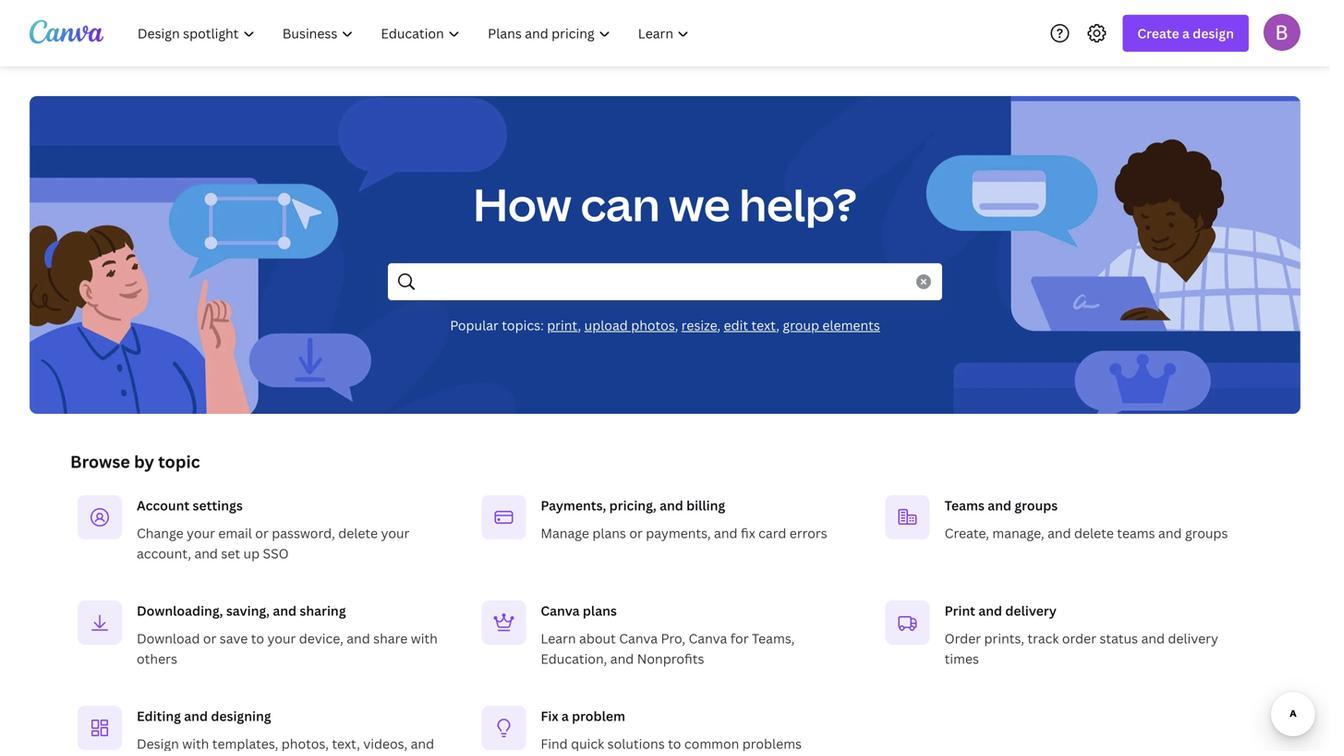 Task type: locate. For each thing, give the bounding box(es) containing it.
1 delete from the left
[[338, 524, 378, 542]]

and right manage,
[[1048, 524, 1071, 542]]

fix
[[741, 524, 755, 542]]

0 horizontal spatial delete
[[338, 524, 378, 542]]

and
[[660, 497, 683, 514], [988, 497, 1012, 514], [714, 524, 738, 542], [1048, 524, 1071, 542], [1159, 524, 1182, 542], [194, 545, 218, 562], [273, 602, 297, 619], [979, 602, 1002, 619], [347, 630, 370, 647], [1142, 630, 1165, 647], [610, 650, 634, 668], [184, 707, 208, 725]]

delete
[[338, 524, 378, 542], [1074, 524, 1114, 542]]

manage
[[541, 524, 589, 542]]

text
[[752, 316, 776, 334]]

or down payments, pricing, and billing on the bottom of page
[[629, 524, 643, 542]]

1 vertical spatial groups
[[1185, 524, 1228, 542]]

billing
[[687, 497, 725, 514]]

learn
[[541, 630, 576, 647]]

1 horizontal spatial delete
[[1074, 524, 1114, 542]]

sso
[[263, 545, 289, 562]]

a inside dropdown button
[[1183, 24, 1190, 42]]

0 horizontal spatial or
[[203, 630, 217, 647]]

a right fix
[[562, 707, 569, 725]]

how
[[473, 174, 572, 234]]

delete left teams
[[1074, 524, 1114, 542]]

0 horizontal spatial groups
[[1015, 497, 1058, 514]]

we
[[669, 174, 730, 234]]

plans for manage
[[593, 524, 626, 542]]

fix a problem
[[541, 707, 625, 725]]

and inside learn about canva pro, canva for teams, education, and nonprofits
[[610, 650, 634, 668]]

3 , from the left
[[717, 316, 721, 334]]

1 , from the left
[[578, 316, 581, 334]]

a for create
[[1183, 24, 1190, 42]]

editing and designing
[[137, 707, 271, 725]]

print
[[945, 602, 976, 619]]

times
[[945, 650, 979, 668]]

4 , from the left
[[776, 316, 780, 334]]

canva left pro,
[[619, 630, 658, 647]]

popular
[[450, 316, 499, 334]]

and down about
[[610, 650, 634, 668]]

pro,
[[661, 630, 686, 647]]

your down the account settings
[[187, 524, 215, 542]]

0 horizontal spatial delivery
[[1006, 602, 1057, 619]]

canva
[[541, 602, 580, 619], [619, 630, 658, 647], [689, 630, 727, 647]]

and right editing
[[184, 707, 208, 725]]

order prints, track order status and delivery times
[[945, 630, 1219, 668]]

and up manage,
[[988, 497, 1012, 514]]

print link
[[547, 316, 578, 334]]

2 delete from the left
[[1074, 524, 1114, 542]]

0 vertical spatial plans
[[593, 524, 626, 542]]

and left the set
[[194, 545, 218, 562]]

your right to in the bottom of the page
[[267, 630, 296, 647]]

0 horizontal spatial a
[[562, 707, 569, 725]]

groups
[[1015, 497, 1058, 514], [1185, 524, 1228, 542]]

prints,
[[984, 630, 1025, 647]]

delivery up "track" at the right bottom of page
[[1006, 602, 1057, 619]]

edit text link
[[724, 316, 776, 334]]

delete right the password,
[[338, 524, 378, 542]]

and left share
[[347, 630, 370, 647]]

your inside download or save to your device, and share with others
[[267, 630, 296, 647]]

1 horizontal spatial or
[[255, 524, 269, 542]]

order
[[1062, 630, 1097, 647]]

resize
[[682, 316, 717, 334]]

design
[[1193, 24, 1234, 42]]

1 horizontal spatial a
[[1183, 24, 1190, 42]]

, left upload
[[578, 316, 581, 334]]

save
[[220, 630, 248, 647]]

pricing,
[[609, 497, 657, 514]]

canva up learn
[[541, 602, 580, 619]]

canva left for
[[689, 630, 727, 647]]

1 vertical spatial a
[[562, 707, 569, 725]]

saving,
[[226, 602, 270, 619]]

upload photos link
[[584, 316, 675, 334]]

1 vertical spatial plans
[[583, 602, 617, 619]]

can
[[581, 174, 660, 234]]

groups right teams
[[1185, 524, 1228, 542]]

designing
[[211, 707, 271, 725]]

and right saving,
[[273, 602, 297, 619]]

your
[[187, 524, 215, 542], [381, 524, 410, 542], [267, 630, 296, 647]]

manage plans or payments, and fix card errors
[[541, 524, 828, 542]]

email
[[218, 524, 252, 542]]

problem
[[572, 707, 625, 725]]

a
[[1183, 24, 1190, 42], [562, 707, 569, 725]]

settings
[[193, 497, 243, 514]]

plans down pricing,
[[593, 524, 626, 542]]

create, manage, and delete teams and groups
[[945, 524, 1228, 542]]

or
[[255, 524, 269, 542], [629, 524, 643, 542], [203, 630, 217, 647]]

a left 'design'
[[1183, 24, 1190, 42]]

,
[[578, 316, 581, 334], [675, 316, 678, 334], [717, 316, 721, 334], [776, 316, 780, 334]]

password,
[[272, 524, 335, 542]]

and right status
[[1142, 630, 1165, 647]]

1 vertical spatial delivery
[[1168, 630, 1219, 647]]

create a design button
[[1123, 15, 1249, 52]]

, left edit
[[717, 316, 721, 334]]

teams
[[945, 497, 985, 514]]

or left save
[[203, 630, 217, 647]]

groups up manage,
[[1015, 497, 1058, 514]]

create a design
[[1138, 24, 1234, 42]]

2 horizontal spatial your
[[381, 524, 410, 542]]

0 horizontal spatial canva
[[541, 602, 580, 619]]

or up up
[[255, 524, 269, 542]]

, left resize link
[[675, 316, 678, 334]]

track
[[1028, 630, 1059, 647]]

1 horizontal spatial delivery
[[1168, 630, 1219, 647]]

resize link
[[682, 316, 717, 334]]

plans up about
[[583, 602, 617, 619]]

teams
[[1117, 524, 1155, 542]]

manage,
[[993, 524, 1045, 542]]

1 horizontal spatial your
[[267, 630, 296, 647]]

up
[[243, 545, 260, 562]]

topic
[[158, 450, 200, 473]]

, left "group" in the right of the page
[[776, 316, 780, 334]]

delivery right status
[[1168, 630, 1219, 647]]

plans
[[593, 524, 626, 542], [583, 602, 617, 619]]

your right the password,
[[381, 524, 410, 542]]

teams and groups
[[945, 497, 1058, 514]]

and inside the order prints, track order status and delivery times
[[1142, 630, 1165, 647]]

0 vertical spatial a
[[1183, 24, 1190, 42]]



Task type: vqa. For each thing, say whether or not it's contained in the screenshot.


Task type: describe. For each thing, give the bounding box(es) containing it.
others
[[137, 650, 177, 668]]

downloading, saving, and sharing
[[137, 602, 346, 619]]

order
[[945, 630, 981, 647]]

upload
[[584, 316, 628, 334]]

popular topics: print , upload photos , resize , edit text , group elements
[[450, 316, 880, 334]]

print
[[547, 316, 578, 334]]

plans for canva
[[583, 602, 617, 619]]

browse
[[70, 450, 130, 473]]

payments, pricing, and billing
[[541, 497, 725, 514]]

account,
[[137, 545, 191, 562]]

account
[[137, 497, 190, 514]]

edit
[[724, 316, 748, 334]]

nonprofits
[[637, 650, 704, 668]]

2 horizontal spatial canva
[[689, 630, 727, 647]]

group elements link
[[783, 316, 880, 334]]

and right print
[[979, 602, 1002, 619]]

and inside change your email or password, delete your account, and set up sso
[[194, 545, 218, 562]]

0 vertical spatial groups
[[1015, 497, 1058, 514]]

and left fix
[[714, 524, 738, 542]]

about
[[579, 630, 616, 647]]

how can we help?
[[473, 174, 857, 234]]

print and delivery
[[945, 602, 1057, 619]]

editing
[[137, 707, 181, 725]]

fix
[[541, 707, 559, 725]]

photos
[[631, 316, 675, 334]]

or inside change your email or password, delete your account, and set up sso
[[255, 524, 269, 542]]

change
[[137, 524, 184, 542]]

2 horizontal spatial or
[[629, 524, 643, 542]]

delivery inside the order prints, track order status and delivery times
[[1168, 630, 1219, 647]]

canva plans
[[541, 602, 617, 619]]

download or save to your device, and share with others
[[137, 630, 438, 668]]

by
[[134, 450, 154, 473]]

create,
[[945, 524, 989, 542]]

set
[[221, 545, 240, 562]]

help?
[[740, 174, 857, 234]]

group
[[783, 316, 819, 334]]

and right teams
[[1159, 524, 1182, 542]]

1 horizontal spatial canva
[[619, 630, 658, 647]]

0 vertical spatial delivery
[[1006, 602, 1057, 619]]

editing and designing link
[[63, 698, 452, 751]]

Try "remove background" or "brand kit" search field
[[425, 264, 905, 299]]

with
[[411, 630, 438, 647]]

status
[[1100, 630, 1138, 647]]

payments,
[[646, 524, 711, 542]]

browse by topic
[[70, 450, 200, 473]]

sharing
[[300, 602, 346, 619]]

topics:
[[502, 316, 544, 334]]

education,
[[541, 650, 607, 668]]

teams,
[[752, 630, 795, 647]]

fix a problem link
[[467, 698, 856, 751]]

elements
[[823, 316, 880, 334]]

learn about canva pro, canva for teams, education, and nonprofits
[[541, 630, 795, 668]]

downloading,
[[137, 602, 223, 619]]

2 , from the left
[[675, 316, 678, 334]]

or inside download or save to your device, and share with others
[[203, 630, 217, 647]]

and up "payments,"
[[660, 497, 683, 514]]

account settings
[[137, 497, 243, 514]]

1 horizontal spatial groups
[[1185, 524, 1228, 542]]

0 horizontal spatial your
[[187, 524, 215, 542]]

for
[[731, 630, 749, 647]]

delete inside change your email or password, delete your account, and set up sso
[[338, 524, 378, 542]]

create
[[1138, 24, 1180, 42]]

download
[[137, 630, 200, 647]]

payments,
[[541, 497, 606, 514]]

bob builder image
[[1264, 14, 1301, 51]]

errors
[[790, 524, 828, 542]]

card
[[759, 524, 787, 542]]

top level navigation element
[[126, 15, 705, 52]]

share
[[373, 630, 408, 647]]

device,
[[299, 630, 344, 647]]

change your email or password, delete your account, and set up sso
[[137, 524, 410, 562]]

to
[[251, 630, 264, 647]]

a for fix
[[562, 707, 569, 725]]

and inside download or save to your device, and share with others
[[347, 630, 370, 647]]



